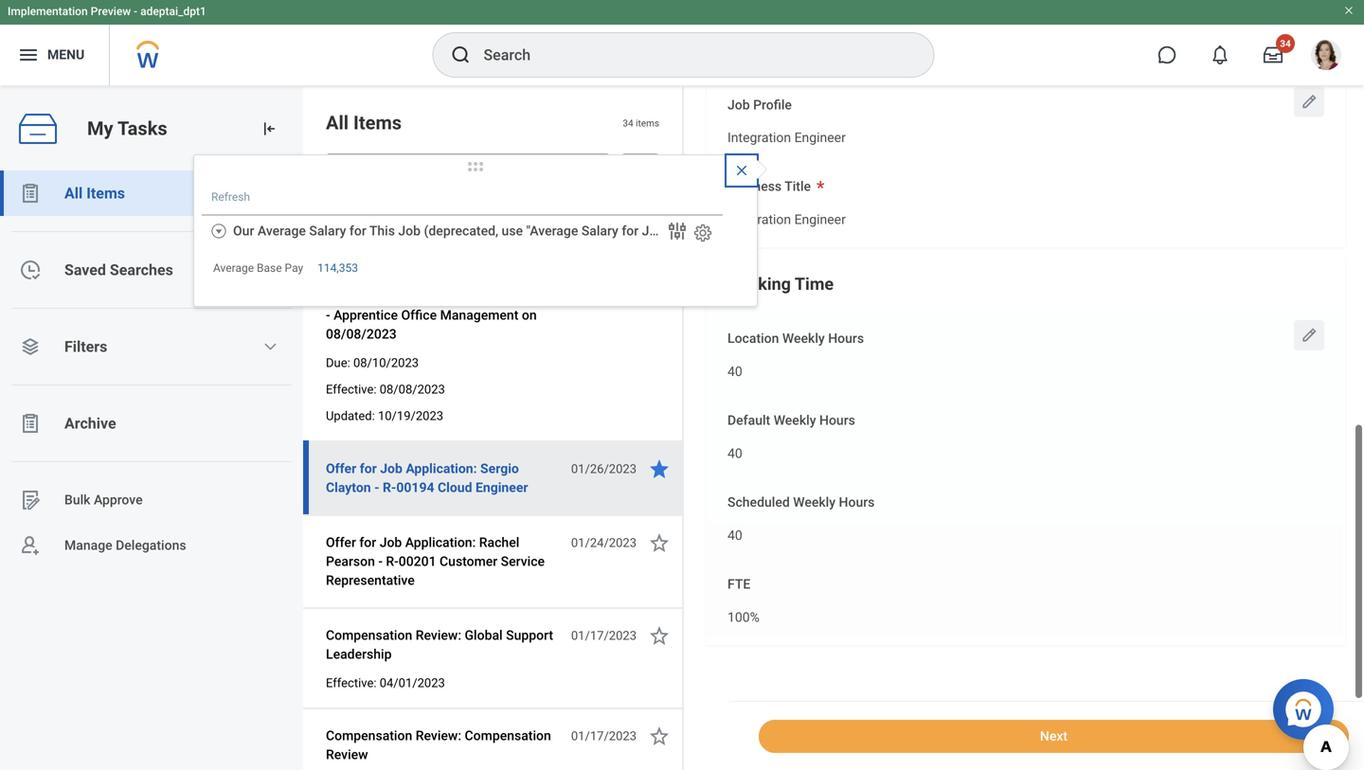 Task type: describe. For each thing, give the bounding box(es) containing it.
star image for offer for job application: sergio clayton ‎- r-00194 cloud engineer
[[648, 458, 671, 480]]

updated: 10/19/2023
[[326, 409, 444, 423]]

application: for cloud
[[406, 461, 477, 477]]

implementation preview -   adeptai_dpt1
[[8, 5, 206, 18]]

job inside the offer for job application: sergio clayton ‎- r-00194 cloud engineer
[[380, 461, 403, 477]]

location weekly hours element
[[728, 351, 743, 386]]

default weekly hours
[[728, 413, 855, 428]]

compensation review: compensation review
[[326, 728, 551, 763]]

pearson
[[326, 554, 375, 569]]

hours for location weekly hours
[[828, 331, 864, 346]]

sergio
[[480, 461, 519, 477]]

justify image
[[17, 44, 40, 66]]

advanced search
[[364, 212, 471, 228]]

34 button
[[1253, 34, 1295, 76]]

integration engineer for profile
[[728, 130, 846, 145]]

manage
[[64, 538, 112, 553]]

perspective image
[[19, 335, 42, 358]]

1 vertical spatial 08/08/2023
[[380, 382, 445, 397]]

bulk
[[64, 492, 90, 508]]

filters button
[[0, 324, 303, 370]]

management
[[440, 307, 519, 323]]

review inside compensation review: compensation review
[[326, 747, 368, 763]]

configure and view chart data image
[[666, 220, 689, 243]]

rename image
[[19, 489, 42, 512]]

00201
[[399, 554, 436, 569]]

scheduled weekly hours element
[[728, 515, 743, 550]]

star image for offer for job application: rachel pearson ‎- r-00201 customer service representative
[[648, 532, 671, 554]]

weekly for location
[[783, 331, 825, 346]]

star image
[[648, 285, 671, 308]]

10/23/2023
[[380, 236, 445, 251]]

(do
[[719, 223, 740, 239]]

updated:
[[326, 409, 375, 423]]

04/01/2023
[[380, 676, 445, 690]]

clock check image
[[19, 259, 42, 281]]

archive
[[64, 415, 116, 433]]

working time
[[728, 274, 834, 294]]

global
[[465, 628, 503, 643]]

for inside the offer for job application: sergio clayton ‎- r-00194 cloud engineer
[[360, 461, 377, 477]]

apprentice
[[334, 307, 398, 323]]

for inside offer for job application: rachel pearson ‎- r-00201 customer service representative
[[359, 535, 376, 550]]

bulk approve link
[[0, 478, 303, 523]]

01/17/2023 for compensation review: compensation review
[[571, 729, 637, 743]]

effective: for effective: 08/08/2023
[[326, 382, 377, 397]]

‎- for pearson
[[378, 554, 383, 569]]

profile")
[[668, 223, 715, 239]]

items inside the all items button
[[86, 184, 125, 202]]

effective: 08/08/2023
[[326, 382, 445, 397]]

not
[[743, 223, 764, 239]]

edit image for location weekly hours
[[1300, 326, 1319, 345]]

2 salary from the left
[[582, 223, 619, 239]]

34 for 34 items
[[623, 117, 634, 129]]

refresh
[[211, 190, 250, 204]]

contracts:
[[433, 289, 494, 304]]

34 for 34
[[1280, 38, 1291, 49]]

all inside item list element
[[326, 112, 349, 134]]

notifications large image
[[1211, 45, 1230, 64]]

title
[[785, 179, 811, 194]]

review: for global
[[416, 628, 461, 643]]

all items inside item list element
[[326, 112, 402, 134]]

100%
[[728, 610, 760, 625]]

(deprecated,
[[424, 223, 498, 239]]

approve
[[94, 492, 143, 508]]

review: for compensation
[[416, 728, 461, 744]]

08/10/2023
[[353, 356, 419, 370]]

all items button
[[0, 171, 303, 216]]

location
[[728, 331, 779, 346]]

fte
[[728, 577, 751, 592]]

‎- for clayton
[[374, 480, 379, 496]]

on
[[522, 307, 537, 323]]

rachel
[[479, 535, 520, 550]]

our average salary for this job (deprecated, use "average salary for job profile") (do not use) dialog
[[193, 154, 795, 719]]

review employee contracts: lena jung - apprentice office management on 08/08/2023 button
[[326, 285, 561, 346]]

fte element
[[728, 597, 760, 632]]

compensation review: global support leadership button
[[326, 624, 561, 666]]

compensation review: compensation review button
[[326, 725, 561, 767]]

34 items
[[623, 117, 659, 129]]

all inside button
[[64, 184, 83, 202]]

advanced
[[364, 212, 425, 228]]

manage delegations link
[[0, 523, 303, 568]]

my tasks
[[87, 118, 167, 140]]

tasks
[[117, 118, 167, 140]]

engineer inside the offer for job application: sergio clayton ‎- r-00194 cloud engineer
[[476, 480, 528, 496]]

star image for compensation review: compensation review
[[648, 725, 671, 748]]

our average salary for this job (deprecated, use "average salary for job profile") (do not use)
[[233, 223, 795, 239]]

40 text field for scheduled weekly hours
[[728, 516, 743, 549]]

next
[[1040, 729, 1068, 744]]

cloud
[[438, 480, 472, 496]]

compensation for compensation review: global support leadership
[[326, 628, 412, 643]]

saved searches
[[64, 261, 173, 279]]

working
[[728, 274, 791, 294]]

business title element
[[728, 199, 846, 234]]

user plus image
[[19, 534, 42, 557]]

transformation import image
[[260, 119, 279, 138]]

bulk approve
[[64, 492, 143, 508]]

effective: 10/23/2023
[[326, 236, 445, 251]]

lena
[[497, 289, 526, 304]]

profile logan mcneil image
[[1311, 40, 1342, 74]]

effective: for effective: 10/23/2023
[[326, 236, 377, 251]]

scheduled weekly hours
[[728, 495, 875, 510]]

compensation for compensation review: compensation review
[[326, 728, 412, 744]]

Integration Engineer text field
[[728, 118, 846, 151]]

employee
[[371, 289, 429, 304]]

for left configure and view chart data icon
[[622, 223, 639, 239]]

compensation review: global support leadership
[[326, 628, 553, 662]]

menu banner
[[0, 0, 1364, 85]]

business
[[728, 179, 782, 194]]

weekly for default
[[774, 413, 816, 428]]

due:
[[326, 356, 350, 370]]

filters
[[64, 338, 107, 356]]

close environment banner image
[[1344, 5, 1355, 16]]

40 text field for default weekly hours
[[728, 434, 743, 467]]

effective: for effective: 04/01/2023
[[326, 676, 377, 690]]

clipboard image for archive
[[19, 412, 42, 435]]

effective: 04/01/2023
[[326, 676, 445, 690]]

menu button
[[0, 25, 109, 85]]

offer for offer for job application: rachel pearson ‎- r-00201 customer service representative
[[326, 535, 356, 550]]

- inside menu banner
[[134, 5, 137, 18]]

search image
[[450, 44, 472, 66]]

jung
[[530, 289, 559, 304]]



Task type: locate. For each thing, give the bounding box(es) containing it.
40 for default weekly hours
[[728, 446, 743, 461]]

2 vertical spatial effective:
[[326, 676, 377, 690]]

clipboard image inside the all items button
[[19, 182, 42, 205]]

all right transformation import icon
[[326, 112, 349, 134]]

34 inside button
[[1280, 38, 1291, 49]]

items
[[636, 117, 659, 129]]

40 down scheduled
[[728, 528, 743, 543]]

1 40 text field from the top
[[728, 434, 743, 467]]

01/24/2023
[[571, 536, 637, 550]]

configure image
[[693, 223, 713, 244]]

integration for job
[[728, 130, 791, 145]]

34 inside item list element
[[623, 117, 634, 129]]

implementation
[[8, 5, 88, 18]]

1 vertical spatial 40 text field
[[728, 516, 743, 549]]

1 40 from the top
[[728, 364, 743, 379]]

0 vertical spatial review:
[[416, 628, 461, 643]]

menu
[[47, 47, 85, 63]]

0 vertical spatial effective:
[[326, 236, 377, 251]]

2 integration engineer from the top
[[728, 212, 846, 227]]

08/08/2023 up "10/19/2023"
[[380, 382, 445, 397]]

1 vertical spatial application:
[[405, 535, 476, 550]]

r- for 00194
[[383, 480, 396, 496]]

default weekly hours element
[[728, 433, 743, 468]]

1 01/17/2023 from the top
[[571, 629, 637, 643]]

3 star image from the top
[[648, 624, 671, 647]]

items
[[353, 112, 402, 134], [86, 184, 125, 202]]

0 vertical spatial 01/17/2023
[[571, 629, 637, 643]]

leadership
[[326, 647, 392, 662]]

0 vertical spatial 40 text field
[[728, 434, 743, 467]]

effective: up updated:
[[326, 382, 377, 397]]

2 review: from the top
[[416, 728, 461, 744]]

clipboard image up clock check image
[[19, 182, 42, 205]]

3 40 from the top
[[728, 528, 743, 543]]

1 effective: from the top
[[326, 236, 377, 251]]

34 left profile logan mcneil icon at the right of the page
[[1280, 38, 1291, 49]]

list containing all items
[[0, 171, 303, 568]]

0 vertical spatial -
[[134, 5, 137, 18]]

1 vertical spatial 40
[[728, 446, 743, 461]]

r- right clayton at the bottom left of page
[[383, 480, 396, 496]]

01/17/2023 for compensation review: global support leadership
[[571, 629, 637, 643]]

application: up cloud
[[406, 461, 477, 477]]

1 vertical spatial 01/17/2023
[[571, 729, 637, 743]]

2 01/17/2023 from the top
[[571, 729, 637, 743]]

weekly right default
[[774, 413, 816, 428]]

08/08/2023 inside review employee contracts: lena jung - apprentice office management on 08/08/2023
[[326, 326, 397, 342]]

2 integration from the top
[[728, 212, 791, 227]]

weekly right scheduled
[[793, 495, 836, 510]]

r- for 00201
[[386, 554, 399, 569]]

search
[[428, 212, 471, 228]]

items inside item list element
[[353, 112, 402, 134]]

0 vertical spatial integration engineer
[[728, 130, 846, 145]]

Search Workday  search field
[[484, 34, 895, 76]]

1 vertical spatial engineer
[[795, 212, 846, 227]]

job inside offer for job application: rachel pearson ‎- r-00201 customer service representative
[[380, 535, 402, 550]]

1 vertical spatial weekly
[[774, 413, 816, 428]]

1 edit image from the top
[[1300, 92, 1319, 111]]

1 clipboard image from the top
[[19, 182, 42, 205]]

integration engineer for title
[[728, 212, 846, 227]]

offer up pearson
[[326, 535, 356, 550]]

preview
[[91, 5, 131, 18]]

1 horizontal spatial items
[[353, 112, 402, 134]]

1 vertical spatial edit image
[[1300, 326, 1319, 345]]

1 horizontal spatial all items
[[326, 112, 402, 134]]

01/17/2023
[[571, 629, 637, 643], [571, 729, 637, 743]]

‎- up representative
[[378, 554, 383, 569]]

review inside review employee contracts: lena jung - apprentice office management on 08/08/2023
[[326, 289, 368, 304]]

1 vertical spatial all items
[[64, 184, 125, 202]]

average
[[258, 223, 306, 239]]

review employee contracts: lena jung - apprentice office management on 08/08/2023
[[326, 289, 559, 342]]

move modal image
[[457, 155, 495, 178]]

edit image
[[1300, 92, 1319, 111], [1300, 326, 1319, 345]]

40 text field down scheduled
[[728, 516, 743, 549]]

clipboard image
[[19, 182, 42, 205], [19, 412, 42, 435]]

integration
[[728, 130, 791, 145], [728, 212, 791, 227]]

use
[[502, 223, 523, 239]]

0 vertical spatial application:
[[406, 461, 477, 477]]

0 vertical spatial r-
[[383, 480, 396, 496]]

2 40 from the top
[[728, 446, 743, 461]]

inbox large image
[[1264, 45, 1283, 64]]

r- inside offer for job application: rachel pearson ‎- r-00201 customer service representative
[[386, 554, 399, 569]]

2 effective: from the top
[[326, 382, 377, 397]]

clipboard image inside archive button
[[19, 412, 42, 435]]

review: inside compensation review: global support leadership
[[416, 628, 461, 643]]

compensation inside compensation review: global support leadership
[[326, 628, 412, 643]]

saved searches button
[[0, 247, 303, 293]]

offer inside offer for job application: rachel pearson ‎- r-00201 customer service representative
[[326, 535, 356, 550]]

2 review from the top
[[326, 747, 368, 763]]

offer inside the offer for job application: sergio clayton ‎- r-00194 cloud engineer
[[326, 461, 356, 477]]

effective: down leadership
[[326, 676, 377, 690]]

40 for scheduled weekly hours
[[728, 528, 743, 543]]

integration inside text field
[[728, 212, 791, 227]]

all items inside button
[[64, 184, 125, 202]]

integration engineer down profile
[[728, 130, 846, 145]]

1 vertical spatial review:
[[416, 728, 461, 744]]

1 review from the top
[[326, 289, 368, 304]]

engineer for title
[[795, 212, 846, 227]]

offer for job application: sergio clayton ‎- r-00194 cloud engineer button
[[326, 458, 561, 499]]

hours for scheduled weekly hours
[[839, 495, 875, 510]]

- inside review employee contracts: lena jung - apprentice office management on 08/08/2023
[[326, 307, 330, 323]]

offer for job application: rachel pearson ‎- r-00201 customer service representative
[[326, 535, 545, 588]]

advanced search button
[[356, 201, 479, 239]]

100% text field
[[728, 598, 760, 631]]

1 vertical spatial clipboard image
[[19, 412, 42, 435]]

application: for customer
[[405, 535, 476, 550]]

engineer
[[795, 130, 846, 145], [795, 212, 846, 227], [476, 480, 528, 496]]

scheduled
[[728, 495, 790, 510]]

1 horizontal spatial salary
[[582, 223, 619, 239]]

1 integration from the top
[[728, 130, 791, 145]]

0 vertical spatial engineer
[[795, 130, 846, 145]]

08/08/2023 down apprentice on the left of the page
[[326, 326, 397, 342]]

clipboard image for all items
[[19, 182, 42, 205]]

review down effective: 04/01/2023
[[326, 747, 368, 763]]

0 horizontal spatial 34
[[623, 117, 634, 129]]

1 vertical spatial offer
[[326, 535, 356, 550]]

location weekly hours
[[728, 331, 864, 346]]

0 horizontal spatial salary
[[309, 223, 346, 239]]

1 integration engineer from the top
[[728, 130, 846, 145]]

refresh link
[[211, 190, 250, 204]]

salary right average
[[309, 223, 346, 239]]

1 horizontal spatial 34
[[1280, 38, 1291, 49]]

r- up representative
[[386, 554, 399, 569]]

review: down "04/01/2023"
[[416, 728, 461, 744]]

office
[[401, 307, 437, 323]]

use)
[[767, 223, 795, 239]]

1 vertical spatial effective:
[[326, 382, 377, 397]]

1 review: from the top
[[416, 628, 461, 643]]

40 down 'location'
[[728, 364, 743, 379]]

1 vertical spatial all
[[64, 184, 83, 202]]

weekly
[[783, 331, 825, 346], [774, 413, 816, 428], [793, 495, 836, 510]]

0 vertical spatial offer
[[326, 461, 356, 477]]

edit image inside 'working time' element
[[1300, 326, 1319, 345]]

offer for job application: sergio clayton ‎- r-00194 cloud engineer
[[326, 461, 528, 496]]

0 vertical spatial 08/08/2023
[[326, 326, 397, 342]]

1 vertical spatial review
[[326, 747, 368, 763]]

hours for default weekly hours
[[820, 413, 855, 428]]

40 text field
[[728, 434, 743, 467], [728, 516, 743, 549]]

2 40 text field from the top
[[728, 516, 743, 549]]

clayton
[[326, 480, 371, 496]]

due: 08/10/2023
[[326, 356, 419, 370]]

engineer down the sergio
[[476, 480, 528, 496]]

0 horizontal spatial -
[[134, 5, 137, 18]]

all up saved at the left top of the page
[[64, 184, 83, 202]]

‎- right clayton at the bottom left of page
[[374, 480, 379, 496]]

our
[[233, 223, 254, 239]]

manage delegations
[[64, 538, 186, 553]]

2 offer from the top
[[326, 535, 356, 550]]

offer for job application: rachel pearson ‎- r-00201 customer service representative button
[[326, 532, 561, 592]]

engineer down title
[[795, 212, 846, 227]]

0 vertical spatial 40
[[728, 364, 743, 379]]

2 vertical spatial hours
[[839, 495, 875, 510]]

1 vertical spatial hours
[[820, 413, 855, 428]]

for
[[350, 223, 366, 239], [622, 223, 639, 239], [360, 461, 377, 477], [359, 535, 376, 550]]

2 vertical spatial engineer
[[476, 480, 528, 496]]

my
[[87, 118, 113, 140]]

application:
[[406, 461, 477, 477], [405, 535, 476, 550]]

offer up clayton at the bottom left of page
[[326, 461, 356, 477]]

delegations
[[116, 538, 186, 553]]

integration engineer down title
[[728, 212, 846, 227]]

1 vertical spatial ‎-
[[378, 554, 383, 569]]

salary
[[309, 223, 346, 239], [582, 223, 619, 239]]

star image
[[648, 458, 671, 480], [648, 532, 671, 554], [648, 624, 671, 647], [648, 725, 671, 748]]

application: inside the offer for job application: sergio clayton ‎- r-00194 cloud engineer
[[406, 461, 477, 477]]

workday assistant region
[[1273, 672, 1342, 740]]

archive button
[[0, 401, 303, 446]]

"average
[[526, 223, 578, 239]]

40 text field
[[728, 352, 743, 385]]

engineer for profile
[[795, 130, 846, 145]]

0 vertical spatial weekly
[[783, 331, 825, 346]]

configure image
[[330, 208, 352, 231]]

job
[[728, 97, 750, 113], [398, 223, 421, 239], [642, 223, 664, 239], [380, 461, 403, 477], [380, 535, 402, 550]]

working time element
[[707, 257, 1345, 645]]

‎-
[[374, 480, 379, 496], [378, 554, 383, 569]]

1 vertical spatial integration engineer
[[728, 212, 846, 227]]

3 effective: from the top
[[326, 676, 377, 690]]

-
[[134, 5, 137, 18], [326, 307, 330, 323]]

2 edit image from the top
[[1300, 326, 1319, 345]]

support
[[506, 628, 553, 643]]

job profile
[[728, 97, 792, 113]]

all items
[[326, 112, 402, 134], [64, 184, 125, 202]]

- right preview
[[134, 5, 137, 18]]

collapse image
[[211, 224, 227, 240]]

clipboard image left the archive
[[19, 412, 42, 435]]

business title
[[728, 179, 811, 194]]

1 vertical spatial 34
[[623, 117, 634, 129]]

40 for location weekly hours
[[728, 364, 743, 379]]

0 vertical spatial ‎-
[[374, 480, 379, 496]]

1 star image from the top
[[648, 458, 671, 480]]

2 star image from the top
[[648, 532, 671, 554]]

compensation
[[326, 628, 412, 643], [326, 728, 412, 744], [465, 728, 551, 744]]

for up clayton at the bottom left of page
[[360, 461, 377, 477]]

2 vertical spatial 40
[[728, 528, 743, 543]]

profile
[[753, 97, 792, 113]]

this
[[369, 223, 395, 239]]

integration for business
[[728, 212, 791, 227]]

1 vertical spatial integration
[[728, 212, 791, 227]]

r- inside the offer for job application: sergio clayton ‎- r-00194 cloud engineer
[[383, 480, 396, 496]]

close view related information image
[[734, 163, 749, 178]]

34 left items
[[623, 117, 634, 129]]

1 salary from the left
[[309, 223, 346, 239]]

1 horizontal spatial -
[[326, 307, 330, 323]]

effective: down configure icon
[[326, 236, 377, 251]]

40
[[728, 364, 743, 379], [728, 446, 743, 461], [728, 528, 743, 543]]

1 vertical spatial -
[[326, 307, 330, 323]]

job profile element
[[728, 118, 846, 152]]

00194
[[396, 480, 434, 496]]

Integration Engineer text field
[[728, 200, 846, 233]]

engineer inside text box
[[795, 130, 846, 145]]

0 horizontal spatial items
[[86, 184, 125, 202]]

engineer inside text field
[[795, 212, 846, 227]]

application: up 00201
[[405, 535, 476, 550]]

0 vertical spatial all
[[326, 112, 349, 134]]

1 vertical spatial r-
[[386, 554, 399, 569]]

- left apprentice on the left of the page
[[326, 307, 330, 323]]

0 vertical spatial review
[[326, 289, 368, 304]]

offer for offer for job application: sergio clayton ‎- r-00194 cloud engineer
[[326, 461, 356, 477]]

integration inside text box
[[728, 130, 791, 145]]

review: left global
[[416, 628, 461, 643]]

r-
[[383, 480, 396, 496], [386, 554, 399, 569]]

review up apprentice on the left of the page
[[326, 289, 368, 304]]

0 horizontal spatial all items
[[64, 184, 125, 202]]

‎- inside offer for job application: rachel pearson ‎- r-00201 customer service representative
[[378, 554, 383, 569]]

time
[[795, 274, 834, 294]]

01/26/2023
[[571, 462, 637, 476]]

0 horizontal spatial all
[[64, 184, 83, 202]]

for up pearson
[[359, 535, 376, 550]]

0 vertical spatial 34
[[1280, 38, 1291, 49]]

4 star image from the top
[[648, 725, 671, 748]]

weekly right 'location'
[[783, 331, 825, 346]]

list
[[0, 171, 303, 568]]

review: inside compensation review: compensation review
[[416, 728, 461, 744]]

representative
[[326, 573, 415, 588]]

40 text field down default
[[728, 434, 743, 467]]

service
[[501, 554, 545, 569]]

0 vertical spatial integration
[[728, 130, 791, 145]]

1 horizontal spatial all
[[326, 112, 349, 134]]

0 vertical spatial items
[[353, 112, 402, 134]]

08/08/2023
[[326, 326, 397, 342], [380, 382, 445, 397]]

‎- inside the offer for job application: sergio clayton ‎- r-00194 cloud engineer
[[374, 480, 379, 496]]

weekly for scheduled
[[793, 495, 836, 510]]

engineer up title
[[795, 130, 846, 145]]

edit image for job profile
[[1300, 92, 1319, 111]]

for left this
[[350, 223, 366, 239]]

my tasks element
[[0, 87, 303, 770]]

salary right "average
[[582, 223, 619, 239]]

item list element
[[303, 87, 684, 770]]

2 vertical spatial weekly
[[793, 495, 836, 510]]

next button
[[759, 720, 1349, 753]]

0 vertical spatial all items
[[326, 112, 402, 134]]

10/19/2023
[[378, 409, 444, 423]]

1 vertical spatial items
[[86, 184, 125, 202]]

application: inside offer for job application: rachel pearson ‎- r-00201 customer service representative
[[405, 535, 476, 550]]

all
[[326, 112, 349, 134], [64, 184, 83, 202]]

default
[[728, 413, 771, 428]]

adeptai_dpt1
[[140, 5, 206, 18]]

searches
[[110, 261, 173, 279]]

1 offer from the top
[[326, 461, 356, 477]]

2 clipboard image from the top
[[19, 412, 42, 435]]

0 vertical spatial hours
[[828, 331, 864, 346]]

40 down default
[[728, 446, 743, 461]]

0 vertical spatial edit image
[[1300, 92, 1319, 111]]

0 vertical spatial clipboard image
[[19, 182, 42, 205]]



Task type: vqa. For each thing, say whether or not it's contained in the screenshot.
Boston link to the right
no



